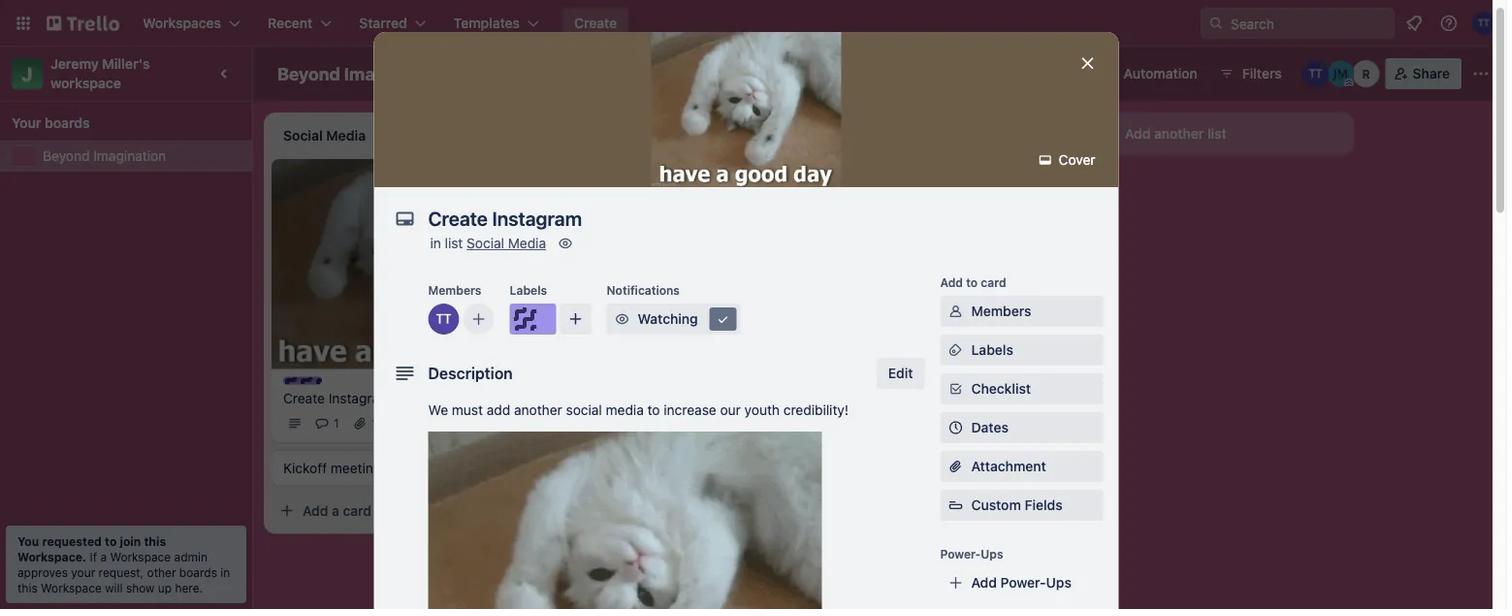 Task type: vqa. For each thing, say whether or not it's contained in the screenshot.
Add a card Button to the middle's card
yes



Task type: describe. For each thing, give the bounding box(es) containing it.
we must add another social media to increase our youth credibility!
[[428, 402, 849, 418]]

add for add another list button
[[1125, 126, 1151, 142]]

if
[[90, 550, 97, 563]]

sm image right the watching
[[713, 310, 733, 329]]

sm image for automation
[[1096, 58, 1124, 85]]

workspace
[[50, 75, 121, 91]]

your
[[12, 115, 41, 131]]

description
[[428, 365, 513, 383]]

watching
[[638, 311, 698, 327]]

you requested to join this workspace.
[[17, 534, 166, 563]]

meeting
[[331, 460, 381, 476]]

0 vertical spatial terry turtle (terryturtle) image
[[1302, 60, 1329, 87]]

1 horizontal spatial in
[[430, 236, 441, 252]]

imagination inside text field
[[344, 63, 443, 84]]

create from template… image for topmost add a card button
[[1047, 176, 1063, 192]]

2 1 from the left
[[372, 416, 377, 430]]

social
[[467, 236, 504, 252]]

notifications
[[607, 284, 680, 297]]

add for add a card button to the middle
[[578, 223, 604, 239]]

beyond imagination inside text field
[[277, 63, 443, 84]]

1 vertical spatial add a card button
[[547, 215, 764, 246]]

add another list
[[1125, 126, 1226, 142]]

search image
[[1208, 16, 1224, 31]]

0 vertical spatial members
[[428, 284, 481, 297]]

automation
[[1124, 65, 1197, 81]]

board link
[[658, 58, 740, 89]]

0 horizontal spatial labels
[[510, 284, 547, 297]]

request,
[[99, 565, 144, 579]]

sm image inside cover link
[[1036, 151, 1055, 170]]

media
[[508, 236, 546, 252]]

ups inside "link"
[[1046, 575, 1071, 591]]

add another list button
[[1090, 112, 1354, 155]]

sm image for members
[[946, 302, 965, 321]]

in list social media
[[430, 236, 546, 252]]

Search field
[[1224, 9, 1394, 38]]

must
[[452, 402, 483, 418]]

0 notifications image
[[1402, 12, 1426, 35]]

checklist
[[971, 381, 1031, 397]]

0 vertical spatial add a card button
[[822, 169, 1040, 200]]

checklist link
[[940, 374, 1103, 405]]

1 vertical spatial to
[[647, 402, 660, 418]]

add to card
[[940, 276, 1006, 289]]

power- inside button
[[1010, 65, 1055, 81]]

jeremy miller (jeremymiller198) image
[[1327, 60, 1354, 87]]

kickoff meeting
[[283, 460, 381, 476]]

create instagram link
[[283, 388, 508, 408]]

power-ups inside button
[[1010, 65, 1081, 81]]

automation button
[[1096, 58, 1209, 89]]

a for add a card button to the middle
[[607, 223, 615, 239]]

fields
[[1025, 497, 1063, 513]]

list inside button
[[1207, 126, 1226, 142]]

filters
[[1242, 65, 1282, 81]]

join
[[120, 534, 141, 548]]

instagram
[[328, 390, 391, 406]]

1 vertical spatial imagination
[[93, 148, 166, 164]]

custom fields
[[971, 497, 1063, 513]]

board
[[691, 65, 729, 81]]

create for create
[[574, 15, 617, 31]]

credibility!
[[783, 402, 849, 418]]

your boards with 1 items element
[[12, 112, 231, 135]]

we
[[428, 402, 448, 418]]

cover link
[[1030, 145, 1107, 176]]

a inside the if a workspace admin approves your request, other boards in this workspace will show up here.
[[100, 550, 107, 563]]

media
[[606, 402, 644, 418]]

share button
[[1385, 58, 1461, 89]]

your boards
[[12, 115, 90, 131]]

1 vertical spatial power-
[[940, 547, 981, 561]]

requested
[[42, 534, 102, 548]]

youth
[[744, 402, 780, 418]]

add members to card image
[[471, 310, 486, 329]]

other
[[147, 565, 176, 579]]

social media link
[[467, 236, 546, 252]]

social
[[566, 402, 602, 418]]

Board name text field
[[268, 58, 452, 89]]



Task type: locate. For each thing, give the bounding box(es) containing it.
this right join
[[144, 534, 166, 548]]

sm image for watching
[[612, 310, 632, 329]]

0 vertical spatial workspace
[[110, 550, 171, 563]]

to up members link
[[966, 276, 978, 289]]

workspace down the your
[[41, 581, 102, 594]]

in left social
[[430, 236, 441, 252]]

sm image right 'power-ups' button
[[1096, 58, 1124, 85]]

imagination
[[344, 63, 443, 84], [93, 148, 166, 164]]

0 vertical spatial beyond
[[277, 63, 340, 84]]

add for topmost add a card button
[[853, 176, 879, 192]]

color: purple, title: none image
[[510, 304, 556, 335]]

1 horizontal spatial beyond imagination
[[277, 63, 443, 84]]

sm image for checklist
[[946, 380, 965, 399]]

in inside the if a workspace admin approves your request, other boards in this workspace will show up here.
[[220, 565, 230, 579]]

this inside you requested to join this workspace.
[[144, 534, 166, 548]]

to inside you requested to join this workspace.
[[105, 534, 117, 548]]

ups
[[1055, 65, 1081, 81], [981, 547, 1003, 561], [1046, 575, 1071, 591]]

add a card button
[[822, 169, 1040, 200], [547, 215, 764, 246], [272, 495, 489, 526]]

add for the bottom add a card button
[[303, 502, 328, 518]]

0 vertical spatial sm image
[[1036, 151, 1055, 170]]

to left join
[[105, 534, 117, 548]]

ups down fields
[[1046, 575, 1071, 591]]

1 vertical spatial in
[[220, 565, 230, 579]]

0 horizontal spatial sm image
[[556, 234, 575, 254]]

1 vertical spatial workspace
[[41, 581, 102, 594]]

power- inside "link"
[[1000, 575, 1046, 591]]

approves
[[17, 565, 68, 579]]

this
[[144, 534, 166, 548], [17, 581, 38, 594]]

ups left automation button
[[1055, 65, 1081, 81]]

1 horizontal spatial terry turtle (terryturtle) image
[[1472, 12, 1495, 35]]

add
[[1125, 126, 1151, 142], [853, 176, 879, 192], [578, 223, 604, 239], [940, 276, 963, 289], [303, 502, 328, 518], [971, 575, 997, 591]]

add power-ups link
[[940, 568, 1103, 599]]

1 horizontal spatial boards
[[179, 565, 217, 579]]

add a card for the bottom add a card button
[[303, 502, 371, 518]]

1 vertical spatial members
[[971, 304, 1031, 320]]

0 vertical spatial ups
[[1055, 65, 1081, 81]]

1 horizontal spatial power-ups
[[1010, 65, 1081, 81]]

members
[[428, 284, 481, 297], [971, 304, 1031, 320]]

0 horizontal spatial boards
[[45, 115, 90, 131]]

sm image inside automation button
[[1096, 58, 1124, 85]]

a
[[883, 176, 890, 192], [607, 223, 615, 239], [332, 502, 339, 518], [100, 550, 107, 563]]

1 horizontal spatial add a card button
[[547, 215, 764, 246]]

1 horizontal spatial terry turtle (terryturtle) image
[[1302, 60, 1329, 87]]

0 horizontal spatial add a card
[[303, 502, 371, 518]]

cover
[[1055, 152, 1095, 168]]

card for add a card button to the middle
[[618, 223, 647, 239]]

0 horizontal spatial to
[[105, 534, 117, 548]]

boards right your
[[45, 115, 90, 131]]

labels link
[[940, 335, 1103, 366]]

sm image right media
[[556, 234, 575, 254]]

add inside "link"
[[971, 575, 997, 591]]

1 vertical spatial terry turtle (terryturtle) image
[[489, 412, 512, 435]]

0 horizontal spatial list
[[445, 236, 463, 252]]

members down add to card
[[971, 304, 1031, 320]]

power-ups up cover link
[[1010, 65, 1081, 81]]

1 vertical spatial beyond imagination
[[43, 148, 166, 164]]

0 horizontal spatial beyond
[[43, 148, 90, 164]]

color: purple, title: none image
[[283, 377, 322, 384]]

sm image for labels
[[946, 341, 965, 360]]

sm image inside labels link
[[946, 341, 965, 360]]

labels
[[510, 284, 547, 297], [971, 342, 1013, 358]]

power-ups down custom
[[940, 547, 1003, 561]]

1 horizontal spatial 1
[[372, 416, 377, 430]]

kickoff meeting link
[[283, 458, 508, 478]]

1 vertical spatial terry turtle (terryturtle) image
[[428, 304, 459, 335]]

0 vertical spatial beyond imagination
[[277, 63, 443, 84]]

attachment
[[971, 459, 1046, 475]]

1 horizontal spatial to
[[647, 402, 660, 418]]

terry turtle (terryturtle) image right open information menu image
[[1472, 12, 1495, 35]]

terry turtle (terryturtle) image right the must at the left
[[489, 412, 512, 435]]

add a card for topmost add a card button
[[853, 176, 922, 192]]

power-ups button
[[971, 58, 1093, 89]]

0 horizontal spatial create
[[283, 390, 325, 406]]

sm image left checklist
[[946, 380, 965, 399]]

0 horizontal spatial terry turtle (terryturtle) image
[[489, 412, 512, 435]]

workspace down join
[[110, 550, 171, 563]]

2 vertical spatial power-
[[1000, 575, 1046, 591]]

attachment button
[[940, 451, 1103, 482]]

this inside the if a workspace admin approves your request, other boards in this workspace will show up here.
[[17, 581, 38, 594]]

in
[[430, 236, 441, 252], [220, 565, 230, 579]]

0 vertical spatial in
[[430, 236, 441, 252]]

1 vertical spatial another
[[514, 402, 562, 418]]

create for create instagram
[[283, 390, 325, 406]]

another right add
[[514, 402, 562, 418]]

another inside button
[[1154, 126, 1204, 142]]

1 vertical spatial beyond
[[43, 148, 90, 164]]

sm image down 'power-ups' button
[[1036, 151, 1055, 170]]

power- up cover link
[[1010, 65, 1055, 81]]

customize views image
[[750, 64, 769, 83]]

1 horizontal spatial create
[[574, 15, 617, 31]]

jeremy miller's workspace
[[50, 56, 154, 91]]

terry turtle (terryturtle) image
[[1302, 60, 1329, 87], [428, 304, 459, 335]]

beyond
[[277, 63, 340, 84], [43, 148, 90, 164]]

1 horizontal spatial another
[[1154, 126, 1204, 142]]

r
[[1362, 67, 1370, 80]]

workspace
[[110, 550, 171, 563], [41, 581, 102, 594]]

power- down custom fields button
[[1000, 575, 1046, 591]]

your
[[71, 565, 95, 579]]

beyond inside text field
[[277, 63, 340, 84]]

terry turtle (terryturtle) image left r
[[1302, 60, 1329, 87]]

labels up checklist
[[971, 342, 1013, 358]]

1 down create instagram
[[334, 416, 339, 430]]

you
[[17, 534, 39, 548]]

sm image
[[1096, 58, 1124, 85], [946, 302, 965, 321], [612, 310, 632, 329], [713, 310, 733, 329], [946, 341, 965, 360], [946, 380, 965, 399]]

boards
[[45, 115, 90, 131], [179, 565, 217, 579]]

ups inside button
[[1055, 65, 1081, 81]]

0 horizontal spatial imagination
[[93, 148, 166, 164]]

will
[[105, 581, 123, 594]]

2 horizontal spatial add a card
[[853, 176, 922, 192]]

create
[[574, 15, 617, 31], [283, 390, 325, 406]]

a for the bottom add a card button
[[332, 502, 339, 518]]

if a workspace admin approves your request, other boards in this workspace will show up here.
[[17, 550, 230, 594]]

beyond imagination link
[[43, 146, 241, 166]]

show
[[126, 581, 155, 594]]

1 vertical spatial create from template… image
[[497, 503, 512, 518]]

admin
[[174, 550, 207, 563]]

create button
[[562, 8, 629, 39]]

members inside members link
[[971, 304, 1031, 320]]

1 vertical spatial ups
[[981, 547, 1003, 561]]

power- down custom
[[940, 547, 981, 561]]

custom fields button
[[940, 496, 1103, 515]]

2 vertical spatial add a card
[[303, 502, 371, 518]]

add a card for add a card button to the middle
[[578, 223, 647, 239]]

power-
[[1010, 65, 1055, 81], [940, 547, 981, 561], [1000, 575, 1046, 591]]

back to home image
[[47, 8, 119, 39]]

0 horizontal spatial in
[[220, 565, 230, 579]]

thinking
[[559, 180, 612, 196]]

r button
[[1353, 60, 1380, 87]]

1 horizontal spatial imagination
[[344, 63, 443, 84]]

1 horizontal spatial create from template… image
[[1047, 176, 1063, 192]]

sm image down add to card
[[946, 302, 965, 321]]

open information menu image
[[1439, 14, 1459, 33]]

create inside the create button
[[574, 15, 617, 31]]

0 vertical spatial create
[[574, 15, 617, 31]]

0 horizontal spatial terry turtle (terryturtle) image
[[428, 304, 459, 335]]

1 horizontal spatial this
[[144, 534, 166, 548]]

thinking link
[[559, 178, 784, 198]]

0 vertical spatial another
[[1154, 126, 1204, 142]]

0 vertical spatial this
[[144, 534, 166, 548]]

workspace.
[[17, 550, 86, 563]]

edit button
[[877, 358, 925, 389]]

1 down instagram
[[372, 416, 377, 430]]

2 horizontal spatial add a card button
[[822, 169, 1040, 200]]

in right other
[[220, 565, 230, 579]]

1 horizontal spatial list
[[1207, 126, 1226, 142]]

card for topmost add a card button
[[894, 176, 922, 192]]

1 horizontal spatial sm image
[[1036, 151, 1055, 170]]

create inside create instagram link
[[283, 390, 325, 406]]

list down 'filters' button
[[1207, 126, 1226, 142]]

here.
[[175, 581, 203, 594]]

terry turtle (terryturtle) image
[[1472, 12, 1495, 35], [489, 412, 512, 435]]

1 vertical spatial labels
[[971, 342, 1013, 358]]

1 vertical spatial list
[[445, 236, 463, 252]]

0 vertical spatial labels
[[510, 284, 547, 297]]

0 horizontal spatial members
[[428, 284, 481, 297]]

sm image down "notifications"
[[612, 310, 632, 329]]

miller's
[[102, 56, 150, 72]]

increase
[[664, 402, 716, 418]]

edit
[[888, 366, 913, 382]]

1 vertical spatial boards
[[179, 565, 217, 579]]

0 vertical spatial to
[[966, 276, 978, 289]]

terry turtle (terryturtle) image left "add members to card" icon
[[428, 304, 459, 335]]

2 vertical spatial add a card button
[[272, 495, 489, 526]]

0 vertical spatial power-
[[1010, 65, 1055, 81]]

dates
[[971, 420, 1008, 436]]

rubyanndersson (rubyanndersson) image
[[1353, 60, 1380, 87]]

ups up add power-ups
[[981, 547, 1003, 561]]

list
[[1207, 126, 1226, 142], [445, 236, 463, 252]]

create from template… image
[[1047, 176, 1063, 192], [497, 503, 512, 518]]

sm image right edit button
[[946, 341, 965, 360]]

share
[[1413, 65, 1450, 81]]

0 horizontal spatial add a card button
[[272, 495, 489, 526]]

create instagram
[[283, 390, 391, 406]]

jeremy
[[50, 56, 99, 72]]

sm image inside checklist link
[[946, 380, 965, 399]]

None text field
[[418, 201, 1059, 236]]

0 vertical spatial terry turtle (terryturtle) image
[[1472, 12, 1495, 35]]

kickoff
[[283, 460, 327, 476]]

2 vertical spatial ups
[[1046, 575, 1071, 591]]

0 horizontal spatial 1
[[334, 416, 339, 430]]

1 vertical spatial sm image
[[556, 234, 575, 254]]

boards down admin
[[179, 565, 217, 579]]

add
[[487, 402, 510, 418]]

filters button
[[1213, 58, 1288, 89]]

1 vertical spatial create
[[283, 390, 325, 406]]

custom
[[971, 497, 1021, 513]]

to right media
[[647, 402, 660, 418]]

0 horizontal spatial create from template… image
[[497, 503, 512, 518]]

0 vertical spatial list
[[1207, 126, 1226, 142]]

j
[[22, 62, 33, 85]]

show menu image
[[1471, 64, 1491, 83]]

list left social
[[445, 236, 463, 252]]

1 horizontal spatial workspace
[[110, 550, 171, 563]]

members up "add members to card" icon
[[428, 284, 481, 297]]

primary element
[[0, 0, 1507, 47]]

0 vertical spatial boards
[[45, 115, 90, 131]]

another down the automation
[[1154, 126, 1204, 142]]

watching button
[[607, 304, 740, 335]]

0 horizontal spatial beyond imagination
[[43, 148, 166, 164]]

sm image
[[1036, 151, 1055, 170], [556, 234, 575, 254]]

0 vertical spatial power-ups
[[1010, 65, 1081, 81]]

1
[[334, 416, 339, 430], [372, 416, 377, 430]]

1 vertical spatial add a card
[[578, 223, 647, 239]]

0 horizontal spatial another
[[514, 402, 562, 418]]

0 horizontal spatial this
[[17, 581, 38, 594]]

a for topmost add a card button
[[883, 176, 890, 192]]

add power-ups
[[971, 575, 1071, 591]]

create from template… image for the bottom add a card button
[[497, 503, 512, 518]]

card for the bottom add a card button
[[343, 502, 371, 518]]

card
[[894, 176, 922, 192], [618, 223, 647, 239], [981, 276, 1006, 289], [343, 502, 371, 518]]

boards inside the if a workspace admin approves your request, other boards in this workspace will show up here.
[[179, 565, 217, 579]]

0 horizontal spatial workspace
[[41, 581, 102, 594]]

have\_a\_good\_day.gif image
[[428, 432, 822, 609]]

1 horizontal spatial labels
[[971, 342, 1013, 358]]

0 vertical spatial imagination
[[344, 63, 443, 84]]

power-ups
[[1010, 65, 1081, 81], [940, 547, 1003, 561]]

sm image inside members link
[[946, 302, 965, 321]]

1 horizontal spatial add a card
[[578, 223, 647, 239]]

1 vertical spatial power-ups
[[940, 547, 1003, 561]]

our
[[720, 402, 741, 418]]

1 1 from the left
[[334, 416, 339, 430]]

0 vertical spatial add a card
[[853, 176, 922, 192]]

to
[[966, 276, 978, 289], [647, 402, 660, 418], [105, 534, 117, 548]]

up
[[158, 581, 172, 594]]

0 horizontal spatial power-ups
[[940, 547, 1003, 561]]

members link
[[940, 296, 1103, 327]]

1 horizontal spatial beyond
[[277, 63, 340, 84]]

dates button
[[940, 413, 1103, 444]]

1 vertical spatial this
[[17, 581, 38, 594]]

0 vertical spatial create from template… image
[[1047, 176, 1063, 192]]

2 horizontal spatial to
[[966, 276, 978, 289]]

labels up color: purple, title: none image
[[510, 284, 547, 297]]

this down approves
[[17, 581, 38, 594]]

2 vertical spatial to
[[105, 534, 117, 548]]

1 horizontal spatial members
[[971, 304, 1031, 320]]



